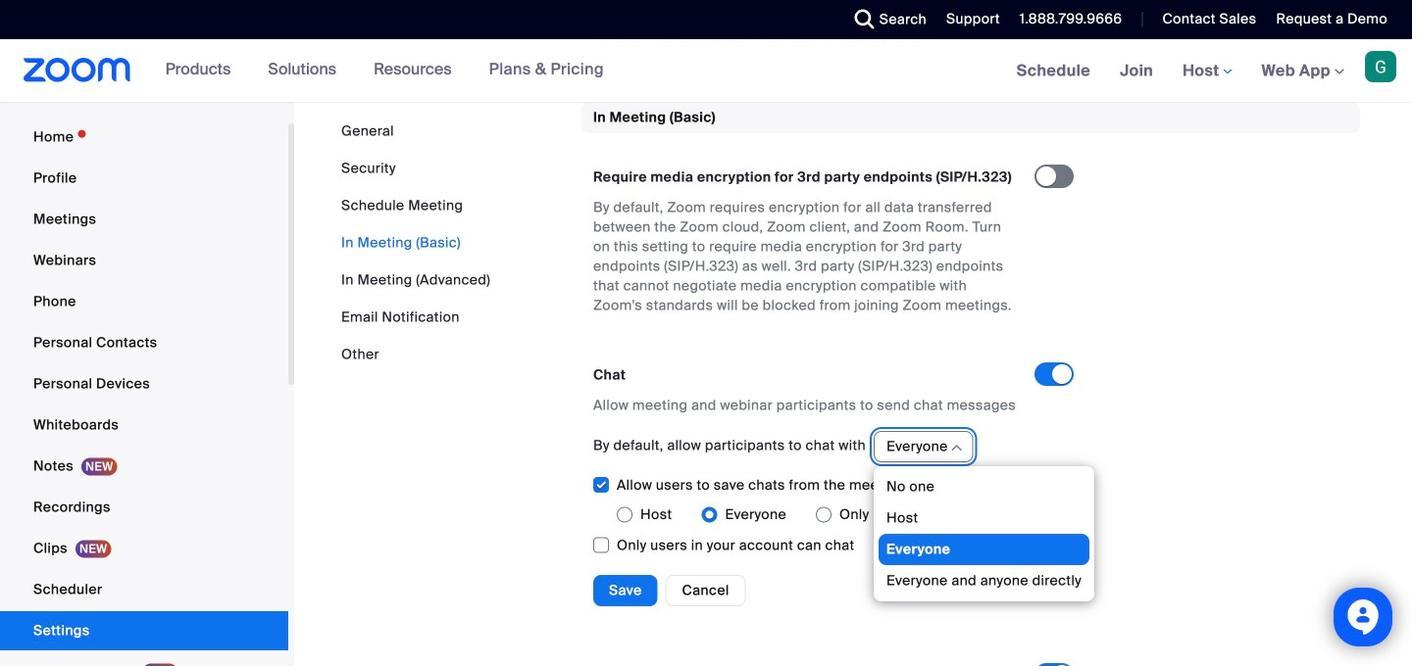 Task type: vqa. For each thing, say whether or not it's contained in the screenshot.
LIST BOX within the In Meeting (Basic) element
yes



Task type: describe. For each thing, give the bounding box(es) containing it.
product information navigation
[[151, 39, 619, 102]]

zoom logo image
[[24, 58, 131, 82]]

list box inside the in meeting (basic) element
[[879, 472, 1090, 597]]

meetings navigation
[[1002, 39, 1412, 103]]

profile picture image
[[1365, 51, 1396, 82]]

allow users to save chats from the meeting option group
[[617, 499, 1034, 531]]

hide options image
[[949, 440, 965, 456]]

personal menu menu
[[0, 118, 288, 667]]



Task type: locate. For each thing, give the bounding box(es) containing it.
menu bar
[[341, 122, 490, 365]]

banner
[[0, 39, 1412, 103]]

list box
[[879, 472, 1090, 597]]

in meeting (basic) element
[[581, 102, 1360, 667]]



